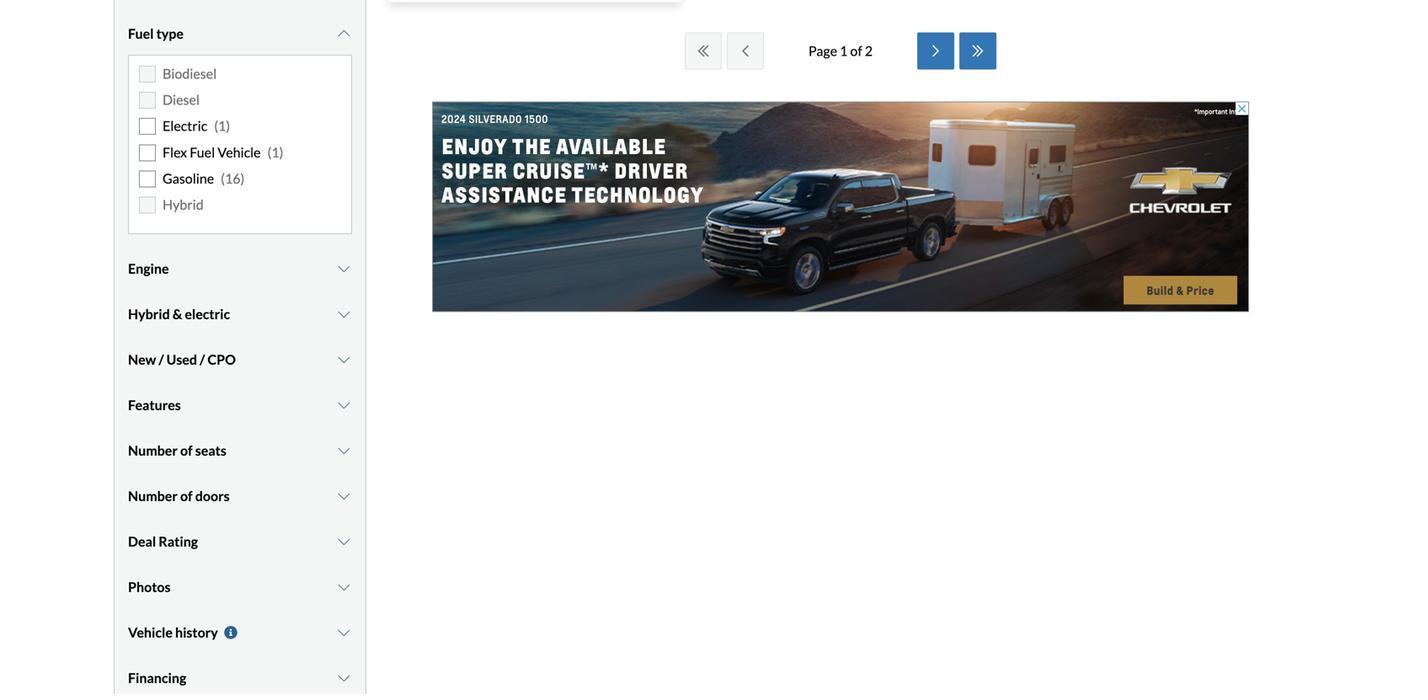 Task type: locate. For each thing, give the bounding box(es) containing it.
chevron down image inside the deal rating dropdown button
[[336, 535, 352, 548]]

electric
[[185, 306, 230, 322]]

features
[[128, 397, 181, 413]]

diesel
[[163, 91, 200, 108]]

hybrid & electric
[[128, 306, 230, 322]]

vehicle up (16)
[[218, 144, 261, 160]]

chevron down image inside engine dropdown button
[[336, 262, 352, 275]]

0 vertical spatial (1)
[[214, 118, 230, 134]]

chevron down image
[[336, 27, 352, 40], [336, 262, 352, 275], [336, 307, 352, 321], [336, 353, 352, 366], [336, 398, 352, 412], [336, 444, 352, 457], [336, 580, 352, 594], [336, 671, 352, 685]]

1 number from the top
[[128, 442, 178, 459]]

chevron down image for engine
[[336, 262, 352, 275]]

electric (1)
[[163, 118, 230, 134]]

1 / from the left
[[159, 351, 164, 368]]

cpo
[[208, 351, 236, 368]]

0 vertical spatial of
[[850, 42, 862, 59]]

used
[[167, 351, 197, 368]]

gasoline
[[163, 170, 214, 187]]

chevron down image for deal rating
[[336, 535, 352, 548]]

0 horizontal spatial fuel
[[128, 25, 154, 41]]

1 chevron down image from the top
[[336, 489, 352, 503]]

0 vertical spatial number
[[128, 442, 178, 459]]

chevron down image inside photos dropdown button
[[336, 580, 352, 594]]

3 chevron down image from the top
[[336, 307, 352, 321]]

chevron down image for new / used / cpo
[[336, 353, 352, 366]]

chevron down image inside hybrid & electric dropdown button
[[336, 307, 352, 321]]

0 vertical spatial fuel
[[128, 25, 154, 41]]

number up deal rating
[[128, 488, 178, 504]]

chevron down image
[[336, 489, 352, 503], [336, 535, 352, 548], [336, 626, 352, 639]]

chevron left image
[[737, 44, 754, 58]]

hybrid
[[163, 196, 204, 213], [128, 306, 170, 322]]

5 chevron down image from the top
[[336, 398, 352, 412]]

8 chevron down image from the top
[[336, 671, 352, 685]]

0 vertical spatial vehicle
[[218, 144, 261, 160]]

/ left cpo
[[200, 351, 205, 368]]

new / used / cpo button
[[128, 339, 352, 381]]

2 vertical spatial chevron down image
[[336, 626, 352, 639]]

chevron down image for photos
[[336, 580, 352, 594]]

fuel left type
[[128, 25, 154, 41]]

page 1 of 2
[[809, 42, 873, 59]]

of
[[850, 42, 862, 59], [180, 442, 193, 459], [180, 488, 193, 504]]

1 vertical spatial vehicle
[[128, 624, 173, 641]]

chevron down image inside financing dropdown button
[[336, 671, 352, 685]]

vehicle down photos
[[128, 624, 173, 641]]

of right 1
[[850, 42, 862, 59]]

2 chevron down image from the top
[[336, 262, 352, 275]]

engine button
[[128, 248, 352, 290]]

1 horizontal spatial /
[[200, 351, 205, 368]]

chevron down image for number of seats
[[336, 444, 352, 457]]

chevron down image for financing
[[336, 671, 352, 685]]

electric
[[163, 118, 207, 134]]

chevron down image inside the new / used / cpo dropdown button
[[336, 353, 352, 366]]

chevron double left image
[[695, 44, 712, 58]]

number
[[128, 442, 178, 459], [128, 488, 178, 504]]

of left the 'doors'
[[180, 488, 193, 504]]

2 chevron down image from the top
[[336, 535, 352, 548]]

2 vertical spatial of
[[180, 488, 193, 504]]

fuel
[[128, 25, 154, 41], [190, 144, 215, 160]]

of left the seats
[[180, 442, 193, 459]]

0 vertical spatial hybrid
[[163, 196, 204, 213]]

0 horizontal spatial vehicle
[[128, 624, 173, 641]]

chevron down image for features
[[336, 398, 352, 412]]

biodiesel
[[163, 65, 217, 82]]

6 chevron down image from the top
[[336, 444, 352, 457]]

hybrid for hybrid
[[163, 196, 204, 213]]

hybrid & electric button
[[128, 293, 352, 335]]

deal
[[128, 533, 156, 550]]

features button
[[128, 384, 352, 426]]

chevron down image inside features dropdown button
[[336, 398, 352, 412]]

1
[[840, 42, 848, 59]]

number down 'features'
[[128, 442, 178, 459]]

7 chevron down image from the top
[[336, 580, 352, 594]]

/ right new
[[159, 351, 164, 368]]

new
[[128, 351, 156, 368]]

0 horizontal spatial (1)
[[214, 118, 230, 134]]

info circle image
[[222, 626, 239, 639]]

chevron down image inside fuel type dropdown button
[[336, 27, 352, 40]]

4 chevron down image from the top
[[336, 353, 352, 366]]

2 number from the top
[[128, 488, 178, 504]]

flex
[[163, 144, 187, 160]]

fuel up gasoline (16)
[[190, 144, 215, 160]]

0 vertical spatial chevron down image
[[336, 489, 352, 503]]

vehicle
[[218, 144, 261, 160], [128, 624, 173, 641]]

number inside number of seats dropdown button
[[128, 442, 178, 459]]

hybrid inside dropdown button
[[128, 306, 170, 322]]

vehicle inside dropdown button
[[128, 624, 173, 641]]

1 vertical spatial of
[[180, 442, 193, 459]]

1 vertical spatial number
[[128, 488, 178, 504]]

vehicle history
[[128, 624, 218, 641]]

vehicle history button
[[128, 612, 352, 654]]

1 chevron down image from the top
[[336, 27, 352, 40]]

flex fuel vehicle (1)
[[163, 144, 283, 160]]

1 horizontal spatial (1)
[[267, 144, 283, 160]]

0 horizontal spatial /
[[159, 351, 164, 368]]

new / used / cpo
[[128, 351, 236, 368]]

1 vertical spatial fuel
[[190, 144, 215, 160]]

(1)
[[214, 118, 230, 134], [267, 144, 283, 160]]

/
[[159, 351, 164, 368], [200, 351, 205, 368]]

number inside number of doors dropdown button
[[128, 488, 178, 504]]

1 vertical spatial hybrid
[[128, 306, 170, 322]]

hybrid down gasoline
[[163, 196, 204, 213]]

chevron down image inside number of seats dropdown button
[[336, 444, 352, 457]]

chevron down image inside number of doors dropdown button
[[336, 489, 352, 503]]

3 chevron down image from the top
[[336, 626, 352, 639]]

1 vertical spatial chevron down image
[[336, 535, 352, 548]]

hybrid left &
[[128, 306, 170, 322]]



Task type: vqa. For each thing, say whether or not it's contained in the screenshot.
Number Of Doors
yes



Task type: describe. For each thing, give the bounding box(es) containing it.
number of doors button
[[128, 475, 352, 517]]

gasoline (16)
[[163, 170, 245, 187]]

&
[[173, 306, 182, 322]]

photos
[[128, 579, 171, 595]]

chevron right image
[[928, 44, 944, 58]]

chevron double right image
[[970, 44, 987, 58]]

of for doors
[[180, 488, 193, 504]]

fuel type
[[128, 25, 184, 41]]

chevron down image for hybrid & electric
[[336, 307, 352, 321]]

2
[[865, 42, 873, 59]]

number for number of seats
[[128, 442, 178, 459]]

financing button
[[128, 657, 352, 694]]

1 vertical spatial (1)
[[267, 144, 283, 160]]

advertisement region
[[432, 101, 1249, 312]]

fuel inside dropdown button
[[128, 25, 154, 41]]

deal rating button
[[128, 521, 352, 563]]

chevron down image for fuel type
[[336, 27, 352, 40]]

page
[[809, 42, 837, 59]]

of for seats
[[180, 442, 193, 459]]

number of seats button
[[128, 430, 352, 472]]

hybrid for hybrid & electric
[[128, 306, 170, 322]]

number for number of doors
[[128, 488, 178, 504]]

photos button
[[128, 566, 352, 608]]

1 horizontal spatial fuel
[[190, 144, 215, 160]]

engine
[[128, 260, 169, 277]]

doors
[[195, 488, 230, 504]]

2 / from the left
[[200, 351, 205, 368]]

seats
[[195, 442, 226, 459]]

1 horizontal spatial vehicle
[[218, 144, 261, 160]]

financing
[[128, 670, 186, 686]]

(16)
[[221, 170, 245, 187]]

number of seats
[[128, 442, 226, 459]]

type
[[156, 25, 184, 41]]

number of doors
[[128, 488, 230, 504]]

fuel type button
[[128, 12, 352, 55]]

chevron down image for number of doors
[[336, 489, 352, 503]]

deal rating
[[128, 533, 198, 550]]

history
[[175, 624, 218, 641]]

rating
[[159, 533, 198, 550]]



